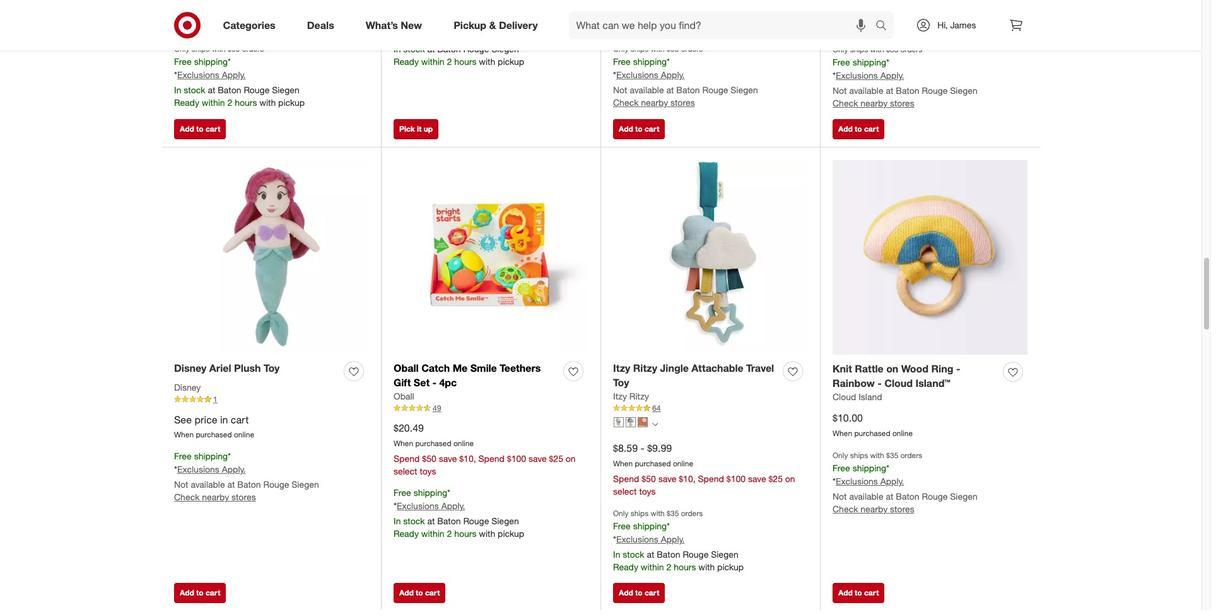 Task type: locate. For each thing, give the bounding box(es) containing it.
pickup inside free shipping * exclusions apply. in stock at  baton rouge siegen ready within 2 hours with pickup
[[498, 56, 525, 67]]

0 vertical spatial itzy
[[613, 363, 631, 375]]

island™
[[916, 378, 951, 390]]

disney up the see
[[174, 383, 201, 393]]

toy
[[264, 363, 280, 375], [613, 377, 630, 390]]

1 disney from the top
[[174, 363, 207, 375]]

cloud down rainbow
[[833, 392, 857, 403]]

purchased
[[855, 429, 891, 439], [196, 431, 232, 440], [416, 439, 452, 449], [635, 460, 671, 469]]

exclusions apply. button
[[397, 28, 465, 40], [177, 69, 246, 81], [617, 69, 685, 81], [836, 69, 905, 82], [177, 464, 246, 477], [836, 476, 905, 488], [397, 500, 465, 513], [617, 534, 685, 547]]

- right $8.59
[[641, 443, 645, 455]]

plush
[[234, 363, 261, 375]]

$25 inside the $8.59 - $9.99 when purchased online spend $50 save $10, spend $100 save $25 on select toys
[[769, 474, 783, 485]]

ritzy up mushroom image
[[630, 391, 649, 402]]

only
[[174, 44, 190, 54], [613, 44, 629, 54], [833, 45, 849, 54], [833, 451, 849, 461], [613, 509, 629, 519]]

stores
[[671, 97, 695, 108], [891, 98, 915, 109], [232, 492, 256, 503], [891, 504, 915, 515]]

when down "$20.49" on the bottom
[[394, 439, 414, 449]]

check
[[613, 97, 639, 108], [833, 98, 859, 109], [174, 492, 200, 503], [833, 504, 859, 515]]

itzy inside itzy ritzy jingle attachable travel toy
[[613, 363, 631, 375]]

disney inside "link"
[[174, 363, 207, 375]]

itzy up 'cloud' icon
[[613, 391, 627, 402]]

toy inside "link"
[[264, 363, 280, 375]]

What can we help you find? suggestions appear below search field
[[569, 11, 879, 39]]

1 vertical spatial ritzy
[[630, 391, 649, 402]]

disney for disney ariel plush toy
[[174, 363, 207, 375]]

disney for disney
[[174, 383, 201, 393]]

1 vertical spatial cloud
[[833, 392, 857, 403]]

$10, inside the $8.59 - $9.99 when purchased online spend $50 save $10, spend $100 save $25 on select toys
[[679, 474, 696, 485]]

$8.59 - $9.99 when purchased online spend $50 save $10, spend $100 save $25 on select toys
[[613, 443, 796, 497]]

disney
[[174, 363, 207, 375], [174, 383, 201, 393]]

when
[[833, 429, 853, 439], [174, 431, 194, 440], [394, 439, 414, 449], [613, 460, 633, 469]]

disney ariel plush toy image
[[174, 160, 369, 355], [174, 160, 369, 355]]

49
[[433, 404, 441, 413]]

with
[[212, 44, 226, 54], [651, 44, 665, 54], [871, 45, 885, 54], [479, 56, 496, 67], [260, 97, 276, 108], [871, 451, 885, 461], [651, 509, 665, 519], [479, 529, 496, 539], [699, 562, 715, 573]]

free shipping * * exclusions apply. not available at baton rouge siegen check nearby stores
[[174, 451, 319, 503]]

only ships with $35 orders free shipping * * exclusions apply. not available at baton rouge siegen check nearby stores
[[613, 44, 759, 108], [833, 45, 978, 109], [833, 451, 978, 515]]

spend $50 save $10, spend $100 save $25 on select toys
[[174, 9, 356, 32], [613, 9, 796, 32], [833, 10, 1015, 33]]

at inside free shipping * exclusions apply. in stock at  baton rouge siegen ready within 2 hours with pickup
[[428, 43, 435, 54]]

within inside free shipping * * exclusions apply. in stock at  baton rouge siegen ready within 2 hours with pickup
[[421, 529, 445, 539]]

disney up disney link
[[174, 363, 207, 375]]

with inside free shipping * * exclusions apply. in stock at  baton rouge siegen ready within 2 hours with pickup
[[479, 529, 496, 539]]

apply. inside free shipping * exclusions apply. in stock at  baton rouge siegen ready within 2 hours with pickup
[[442, 28, 465, 39]]

mushroom image
[[638, 418, 648, 428]]

add to cart button
[[174, 120, 226, 140], [613, 120, 665, 140], [833, 120, 885, 140], [174, 584, 226, 604], [394, 584, 446, 604], [613, 584, 665, 604], [833, 584, 885, 604]]

rouge inside free shipping * exclusions apply. in stock at  baton rouge siegen ready within 2 hours with pickup
[[464, 43, 489, 54]]

set
[[414, 377, 430, 390]]

search button
[[871, 11, 901, 42]]

oball catch me smile teethers gift set - 4pc
[[394, 363, 541, 390]]

0 horizontal spatial cloud
[[833, 392, 857, 403]]

gift
[[394, 377, 411, 390]]

categories link
[[212, 11, 291, 39]]

toys inside the $8.59 - $9.99 when purchased online spend $50 save $10, spend $100 save $25 on select toys
[[640, 487, 656, 497]]

itzy ritzy jingle attachable travel toy link
[[613, 362, 778, 391]]

at
[[428, 43, 435, 54], [208, 85, 215, 95], [667, 85, 674, 95], [886, 85, 894, 96], [228, 480, 235, 490], [886, 492, 894, 502], [428, 516, 435, 527], [647, 550, 655, 560]]

cloud island link
[[833, 391, 883, 404]]

all colors element
[[653, 421, 658, 428]]

to
[[196, 125, 204, 134], [636, 125, 643, 134], [855, 125, 863, 134], [196, 589, 204, 599], [416, 589, 423, 599], [636, 589, 643, 599], [855, 589, 863, 599]]

purchased inside see price in cart when purchased online
[[196, 431, 232, 440]]

0 vertical spatial only ships with $35 orders free shipping * * exclusions apply. in stock at  baton rouge siegen ready within 2 hours with pickup
[[174, 44, 305, 108]]

save
[[219, 9, 238, 20], [309, 9, 327, 20], [659, 9, 677, 20], [748, 9, 767, 20], [878, 10, 896, 20], [968, 10, 986, 20], [439, 454, 457, 465], [529, 454, 547, 465], [659, 474, 677, 485], [748, 474, 767, 485]]

free shipping * exclusions apply. in stock at  baton rouge siegen ready within 2 hours with pickup
[[394, 15, 525, 67]]

within inside free shipping * exclusions apply. in stock at  baton rouge siegen ready within 2 hours with pickup
[[421, 56, 445, 67]]

0 horizontal spatial toy
[[264, 363, 280, 375]]

on
[[346, 9, 356, 20], [786, 9, 796, 20], [1005, 10, 1015, 20], [887, 363, 899, 376], [566, 454, 576, 465], [786, 474, 796, 485]]

not inside free shipping * * exclusions apply. not available at baton rouge siegen check nearby stores
[[174, 480, 188, 490]]

rainbow
[[833, 378, 875, 390]]

0 vertical spatial disney
[[174, 363, 207, 375]]

price
[[195, 414, 217, 426]]

stock inside free shipping * exclusions apply. in stock at  baton rouge siegen ready within 2 hours with pickup
[[403, 43, 425, 54]]

- right set
[[433, 377, 437, 390]]

only ships with $35 orders free shipping * * exclusions apply. in stock at  baton rouge siegen ready within 2 hours with pickup
[[174, 44, 305, 108], [613, 509, 744, 573]]

0 horizontal spatial only ships with $35 orders free shipping * * exclusions apply. in stock at  baton rouge siegen ready within 2 hours with pickup
[[174, 44, 305, 108]]

attachable
[[692, 363, 744, 375]]

cloud
[[885, 378, 913, 390], [833, 392, 857, 403]]

at inside free shipping * * exclusions apply. not available at baton rouge siegen check nearby stores
[[228, 480, 235, 490]]

1 horizontal spatial toy
[[613, 377, 630, 390]]

with inside free shipping * exclusions apply. in stock at  baton rouge siegen ready within 2 hours with pickup
[[479, 56, 496, 67]]

hi,
[[938, 20, 948, 30]]

hours
[[455, 56, 477, 67], [235, 97, 257, 108], [455, 529, 477, 539], [674, 562, 696, 573]]

2 inside free shipping * * exclusions apply. in stock at  baton rouge siegen ready within 2 hours with pickup
[[447, 529, 452, 539]]

in inside free shipping * exclusions apply. in stock at  baton rouge siegen ready within 2 hours with pickup
[[394, 43, 401, 54]]

$25
[[330, 9, 344, 20], [769, 9, 783, 20], [989, 10, 1003, 20], [549, 454, 564, 465], [769, 474, 783, 485]]

0 vertical spatial oball
[[394, 363, 419, 375]]

itzy for itzy ritzy jingle attachable travel toy
[[613, 363, 631, 375]]

2 itzy from the top
[[613, 391, 627, 402]]

online inside the $8.59 - $9.99 when purchased online spend $50 save $10, spend $100 save $25 on select toys
[[673, 460, 694, 469]]

1 horizontal spatial spend $50 save $10, spend $100 save $25 on select toys
[[613, 9, 796, 32]]

cloud island
[[833, 392, 883, 403]]

2 oball from the top
[[394, 391, 414, 402]]

$35 down $10.00 when purchased online
[[887, 451, 899, 461]]

0 vertical spatial toy
[[264, 363, 280, 375]]

siegen inside free shipping * * exclusions apply. not available at baton rouge siegen check nearby stores
[[292, 480, 319, 490]]

$100
[[288, 9, 307, 20], [727, 9, 746, 20], [947, 10, 966, 20], [507, 454, 526, 465], [727, 474, 746, 485]]

$35 down the what can we help you find? suggestions appear below search field
[[667, 44, 679, 54]]

baton
[[438, 43, 461, 54], [218, 85, 241, 95], [677, 85, 700, 95], [896, 85, 920, 96], [238, 480, 261, 490], [896, 492, 920, 502], [438, 516, 461, 527], [657, 550, 681, 560]]

toys
[[200, 21, 217, 32], [640, 21, 656, 32], [859, 22, 876, 33], [420, 466, 436, 477], [640, 487, 656, 497]]

1 vertical spatial disney
[[174, 383, 201, 393]]

shipping inside free shipping * exclusions apply. in stock at  baton rouge siegen ready within 2 hours with pickup
[[414, 15, 448, 26]]

knit rattle on wood ring - rainbow - cloud island™ image
[[833, 160, 1028, 355], [833, 160, 1028, 355]]

new
[[401, 19, 422, 31]]

purchased inside the $8.59 - $9.99 when purchased online spend $50 save $10, spend $100 save $25 on select toys
[[635, 460, 671, 469]]

1 vertical spatial toy
[[613, 377, 630, 390]]

hi, james
[[938, 20, 977, 30]]

apply. inside free shipping * * exclusions apply. not available at baton rouge siegen check nearby stores
[[222, 465, 246, 475]]

purchased down $10.00
[[855, 429, 891, 439]]

apply. inside free shipping * * exclusions apply. in stock at  baton rouge siegen ready within 2 hours with pickup
[[442, 501, 465, 512]]

island
[[859, 392, 883, 403]]

-
[[957, 363, 961, 376], [433, 377, 437, 390], [878, 378, 882, 390], [641, 443, 645, 455]]

ariel
[[209, 363, 231, 375]]

1 horizontal spatial cloud
[[885, 378, 913, 390]]

0 vertical spatial cloud
[[885, 378, 913, 390]]

$35 down categories
[[228, 44, 240, 54]]

spend
[[174, 9, 200, 20], [259, 9, 285, 20], [613, 9, 640, 20], [698, 9, 724, 20], [833, 10, 859, 20], [918, 10, 944, 20], [394, 454, 420, 465], [479, 454, 505, 465], [613, 474, 640, 485], [698, 474, 724, 485]]

toys inside $20.49 when purchased online spend $50 save $10, spend $100 save $25 on select toys
[[420, 466, 436, 477]]

rouge
[[464, 43, 489, 54], [244, 85, 270, 95], [703, 85, 729, 95], [922, 85, 948, 96], [264, 480, 289, 490], [922, 492, 948, 502], [464, 516, 489, 527], [683, 550, 709, 560]]

1 vertical spatial itzy
[[613, 391, 627, 402]]

it
[[417, 125, 422, 134]]

not
[[613, 85, 628, 95], [833, 85, 847, 96], [174, 480, 188, 490], [833, 492, 847, 502]]

shipping
[[414, 15, 448, 26], [194, 56, 228, 67], [633, 56, 667, 67], [853, 57, 887, 68], [194, 451, 228, 462], [853, 463, 887, 474], [414, 488, 448, 499], [633, 521, 667, 532]]

purchased down $9.99
[[635, 460, 671, 469]]

oball
[[394, 363, 419, 375], [394, 391, 414, 402]]

what's new
[[366, 19, 422, 31]]

1 link
[[174, 395, 369, 406]]

ready
[[394, 56, 419, 67], [174, 97, 199, 108], [394, 529, 419, 539], [613, 562, 639, 573]]

0 vertical spatial ritzy
[[633, 363, 658, 375]]

oball inside oball catch me smile teethers gift set - 4pc
[[394, 363, 419, 375]]

when down the see
[[174, 431, 194, 440]]

toy inside itzy ritzy jingle attachable travel toy
[[613, 377, 630, 390]]

oball for oball catch me smile teethers gift set - 4pc
[[394, 363, 419, 375]]

$10.00 when purchased online
[[833, 412, 913, 439]]

hours inside free shipping * exclusions apply. in stock at  baton rouge siegen ready within 2 hours with pickup
[[455, 56, 477, 67]]

cloud down wood
[[885, 378, 913, 390]]

toy up itzy ritzy
[[613, 377, 630, 390]]

free inside free shipping * * exclusions apply. in stock at  baton rouge siegen ready within 2 hours with pickup
[[394, 488, 411, 499]]

within
[[421, 56, 445, 67], [202, 97, 225, 108], [421, 529, 445, 539], [641, 562, 664, 573]]

when down $8.59
[[613, 460, 633, 469]]

stock
[[403, 43, 425, 54], [184, 85, 205, 95], [403, 516, 425, 527], [623, 550, 645, 560]]

64
[[653, 404, 661, 413]]

$100 inside $20.49 when purchased online spend $50 save $10, spend $100 save $25 on select toys
[[507, 454, 526, 465]]

$100 inside the $8.59 - $9.99 when purchased online spend $50 save $10, spend $100 save $25 on select toys
[[727, 474, 746, 485]]

available
[[630, 85, 664, 95], [850, 85, 884, 96], [191, 480, 225, 490], [850, 492, 884, 502]]

toy right plush
[[264, 363, 280, 375]]

online
[[893, 429, 913, 439], [234, 431, 254, 440], [454, 439, 474, 449], [673, 460, 694, 469]]

ritzy left jingle
[[633, 363, 658, 375]]

apply.
[[442, 28, 465, 39], [222, 69, 246, 80], [661, 69, 685, 80], [881, 70, 905, 81], [222, 465, 246, 475], [881, 476, 905, 487], [442, 501, 465, 512], [661, 535, 685, 545]]

ritzy inside itzy ritzy jingle attachable travel toy
[[633, 363, 658, 375]]

1 vertical spatial only ships with $35 orders free shipping * * exclusions apply. in stock at  baton rouge siegen ready within 2 hours with pickup
[[613, 509, 744, 573]]

purchased down "$20.49" on the bottom
[[416, 439, 452, 449]]

me
[[453, 363, 468, 375]]

2 disney from the top
[[174, 383, 201, 393]]

1 vertical spatial oball
[[394, 391, 414, 402]]

1 oball from the top
[[394, 363, 419, 375]]

available inside free shipping * * exclusions apply. not available at baton rouge siegen check nearby stores
[[191, 480, 225, 490]]

oball down gift
[[394, 391, 414, 402]]

pickup inside free shipping * * exclusions apply. in stock at  baton rouge siegen ready within 2 hours with pickup
[[498, 529, 525, 539]]

check nearby stores button
[[613, 97, 695, 109], [833, 97, 915, 110], [174, 492, 256, 504], [833, 504, 915, 516]]

*
[[394, 28, 397, 39], [228, 56, 231, 67], [667, 56, 670, 67], [887, 57, 890, 68], [174, 69, 177, 80], [613, 69, 617, 80], [833, 70, 836, 81], [228, 451, 231, 462], [887, 463, 890, 474], [174, 465, 177, 475], [833, 476, 836, 487], [448, 488, 451, 499], [394, 501, 397, 512], [667, 521, 670, 532], [613, 535, 617, 545]]

purchased down the price
[[196, 431, 232, 440]]

itzy
[[613, 363, 631, 375], [613, 391, 627, 402]]

$50 inside the $8.59 - $9.99 when purchased online spend $50 save $10, spend $100 save $25 on select toys
[[642, 474, 656, 485]]

- right ring
[[957, 363, 961, 376]]

james
[[951, 20, 977, 30]]

1 itzy from the top
[[613, 363, 631, 375]]

exclusions inside free shipping * * exclusions apply. in stock at  baton rouge siegen ready within 2 hours with pickup
[[397, 501, 439, 512]]

itzy for itzy ritzy
[[613, 391, 627, 402]]

pickup
[[498, 56, 525, 67], [278, 97, 305, 108], [498, 529, 525, 539], [718, 562, 744, 573]]

siegen inside free shipping * exclusions apply. in stock at  baton rouge siegen ready within 2 hours with pickup
[[492, 43, 519, 54]]

ready inside free shipping * * exclusions apply. in stock at  baton rouge siegen ready within 2 hours with pickup
[[394, 529, 419, 539]]

ships
[[192, 44, 210, 54], [631, 44, 649, 54], [851, 45, 869, 54], [851, 451, 869, 461], [631, 509, 649, 519]]

cart
[[206, 125, 220, 134], [645, 125, 660, 134], [865, 125, 879, 134], [231, 414, 249, 426], [206, 589, 220, 599], [425, 589, 440, 599], [645, 589, 660, 599], [865, 589, 879, 599]]

add to cart
[[180, 125, 220, 134], [619, 125, 660, 134], [839, 125, 879, 134], [180, 589, 220, 599], [400, 589, 440, 599], [619, 589, 660, 599], [839, 589, 879, 599]]

siegen
[[492, 43, 519, 54], [272, 85, 300, 95], [731, 85, 759, 95], [951, 85, 978, 96], [292, 480, 319, 490], [951, 492, 978, 502], [492, 516, 519, 527], [711, 550, 739, 560]]

when down $10.00
[[833, 429, 853, 439]]

itzy ritzy jingle attachable travel toy image
[[613, 160, 808, 355], [613, 160, 808, 355]]

teethers
[[500, 363, 541, 375]]

- inside oball catch me smile teethers gift set - 4pc
[[433, 377, 437, 390]]

itzy up itzy ritzy
[[613, 363, 631, 375]]

oball up gift
[[394, 363, 419, 375]]

oball catch me smile teethers gift set - 4pc image
[[394, 160, 588, 355], [394, 160, 588, 355]]

travel
[[747, 363, 775, 375]]

$10.00
[[833, 412, 863, 425]]

when inside see price in cart when purchased online
[[174, 431, 194, 440]]

shipping inside free shipping * * exclusions apply. not available at baton rouge siegen check nearby stores
[[194, 451, 228, 462]]



Task type: describe. For each thing, give the bounding box(es) containing it.
49 link
[[394, 403, 588, 414]]

disney link
[[174, 382, 201, 395]]

pickup & delivery link
[[443, 11, 554, 39]]

exclusions inside free shipping * * exclusions apply. not available at baton rouge siegen check nearby stores
[[177, 465, 220, 475]]

knit rattle on wood ring - rainbow - cloud island™ link
[[833, 363, 998, 391]]

when inside the $8.59 - $9.99 when purchased online spend $50 save $10, spend $100 save $25 on select toys
[[613, 460, 633, 469]]

pick it up
[[400, 125, 433, 134]]

$20.49
[[394, 422, 424, 435]]

disney ariel plush toy
[[174, 363, 280, 375]]

- inside the $8.59 - $9.99 when purchased online spend $50 save $10, spend $100 save $25 on select toys
[[641, 443, 645, 455]]

itzy ritzy
[[613, 391, 649, 402]]

oball for oball
[[394, 391, 414, 402]]

64 link
[[613, 403, 808, 414]]

4pc
[[440, 377, 457, 390]]

free inside free shipping * exclusions apply. in stock at  baton rouge siegen ready within 2 hours with pickup
[[394, 15, 411, 26]]

$25 inside $20.49 when purchased online spend $50 save $10, spend $100 save $25 on select toys
[[549, 454, 564, 465]]

on inside the knit rattle on wood ring - rainbow - cloud island™
[[887, 363, 899, 376]]

ready inside free shipping * exclusions apply. in stock at  baton rouge siegen ready within 2 hours with pickup
[[394, 56, 419, 67]]

online inside see price in cart when purchased online
[[234, 431, 254, 440]]

ring
[[932, 363, 954, 376]]

check inside free shipping * * exclusions apply. not available at baton rouge siegen check nearby stores
[[174, 492, 200, 503]]

deals link
[[296, 11, 350, 39]]

in inside free shipping * * exclusions apply. in stock at  baton rouge siegen ready within 2 hours with pickup
[[394, 516, 401, 527]]

knit rattle on wood ring - rainbow - cloud island™
[[833, 363, 961, 390]]

pickup & delivery
[[454, 19, 538, 31]]

deals
[[307, 19, 334, 31]]

rattle
[[855, 363, 884, 376]]

oball link
[[394, 391, 414, 403]]

see price in cart when purchased online
[[174, 414, 254, 440]]

$50 inside $20.49 when purchased online spend $50 save $10, spend $100 save $25 on select toys
[[422, 454, 437, 465]]

$35 down the $8.59 - $9.99 when purchased online spend $50 save $10, spend $100 save $25 on select toys
[[667, 509, 679, 519]]

what's
[[366, 19, 398, 31]]

purchased inside $10.00 when purchased online
[[855, 429, 891, 439]]

select inside $20.49 when purchased online spend $50 save $10, spend $100 save $25 on select toys
[[394, 466, 418, 477]]

disney ariel plush toy link
[[174, 362, 280, 376]]

oball catch me smile teethers gift set - 4pc link
[[394, 362, 559, 391]]

free shipping * * exclusions apply. in stock at  baton rouge siegen ready within 2 hours with pickup
[[394, 488, 525, 539]]

purchased inside $20.49 when purchased online spend $50 save $10, spend $100 save $25 on select toys
[[416, 439, 452, 449]]

knit
[[833, 363, 853, 376]]

stock inside free shipping * * exclusions apply. in stock at  baton rouge siegen ready within 2 hours with pickup
[[403, 516, 425, 527]]

pick it up button
[[394, 120, 439, 140]]

1 horizontal spatial only ships with $35 orders free shipping * * exclusions apply. in stock at  baton rouge siegen ready within 2 hours with pickup
[[613, 509, 744, 573]]

$8.59
[[613, 443, 638, 455]]

up
[[424, 125, 433, 134]]

pickup
[[454, 19, 487, 31]]

rainbow image
[[626, 418, 636, 428]]

$9.99
[[648, 443, 672, 455]]

shipping inside free shipping * * exclusions apply. in stock at  baton rouge siegen ready within 2 hours with pickup
[[414, 488, 448, 499]]

exclusions inside free shipping * exclusions apply. in stock at  baton rouge siegen ready within 2 hours with pickup
[[397, 28, 439, 39]]

smile
[[471, 363, 497, 375]]

rouge inside free shipping * * exclusions apply. in stock at  baton rouge siegen ready within 2 hours with pickup
[[464, 516, 489, 527]]

hours inside free shipping * * exclusions apply. in stock at  baton rouge siegen ready within 2 hours with pickup
[[455, 529, 477, 539]]

categories
[[223, 19, 276, 31]]

see
[[174, 414, 192, 426]]

cart inside see price in cart when purchased online
[[231, 414, 249, 426]]

ritzy for itzy ritzy jingle attachable travel toy
[[633, 363, 658, 375]]

online inside $10.00 when purchased online
[[893, 429, 913, 439]]

baton inside free shipping * * exclusions apply. in stock at  baton rouge siegen ready within 2 hours with pickup
[[438, 516, 461, 527]]

delivery
[[499, 19, 538, 31]]

- up island
[[878, 378, 882, 390]]

in
[[220, 414, 228, 426]]

on inside $20.49 when purchased online spend $50 save $10, spend $100 save $25 on select toys
[[566, 454, 576, 465]]

cloud inside the knit rattle on wood ring - rainbow - cloud island™
[[885, 378, 913, 390]]

ritzy for itzy ritzy
[[630, 391, 649, 402]]

2 inside free shipping * exclusions apply. in stock at  baton rouge siegen ready within 2 hours with pickup
[[447, 56, 452, 67]]

pick
[[400, 125, 415, 134]]

&
[[489, 19, 496, 31]]

2 horizontal spatial spend $50 save $10, spend $100 save $25 on select toys
[[833, 10, 1015, 33]]

baton inside free shipping * * exclusions apply. not available at baton rouge siegen check nearby stores
[[238, 480, 261, 490]]

rouge inside free shipping * * exclusions apply. not available at baton rouge siegen check nearby stores
[[264, 480, 289, 490]]

cloud image
[[614, 418, 624, 428]]

nearby inside free shipping * * exclusions apply. not available at baton rouge siegen check nearby stores
[[202, 492, 229, 503]]

stores inside free shipping * * exclusions apply. not available at baton rouge siegen check nearby stores
[[232, 492, 256, 503]]

itzy ritzy jingle attachable travel toy
[[613, 363, 775, 390]]

free inside free shipping * * exclusions apply. not available at baton rouge siegen check nearby stores
[[174, 451, 192, 462]]

at inside free shipping * * exclusions apply. in stock at  baton rouge siegen ready within 2 hours with pickup
[[428, 516, 435, 527]]

* inside free shipping * exclusions apply. in stock at  baton rouge siegen ready within 2 hours with pickup
[[394, 28, 397, 39]]

jingle
[[660, 363, 689, 375]]

when inside $10.00 when purchased online
[[833, 429, 853, 439]]

baton inside free shipping * exclusions apply. in stock at  baton rouge siegen ready within 2 hours with pickup
[[438, 43, 461, 54]]

$20.49 when purchased online spend $50 save $10, spend $100 save $25 on select toys
[[394, 422, 576, 477]]

search
[[871, 20, 901, 33]]

all colors image
[[653, 422, 658, 428]]

on inside the $8.59 - $9.99 when purchased online spend $50 save $10, spend $100 save $25 on select toys
[[786, 474, 796, 485]]

what's new link
[[355, 11, 438, 39]]

$10, inside $20.49 when purchased online spend $50 save $10, spend $100 save $25 on select toys
[[460, 454, 476, 465]]

when inside $20.49 when purchased online spend $50 save $10, spend $100 save $25 on select toys
[[394, 439, 414, 449]]

siegen inside free shipping * * exclusions apply. in stock at  baton rouge siegen ready within 2 hours with pickup
[[492, 516, 519, 527]]

$35 down search button
[[887, 45, 899, 54]]

0 horizontal spatial spend $50 save $10, spend $100 save $25 on select toys
[[174, 9, 356, 32]]

itzy ritzy link
[[613, 391, 649, 403]]

select inside the $8.59 - $9.99 when purchased online spend $50 save $10, spend $100 save $25 on select toys
[[613, 487, 637, 497]]

catch
[[422, 363, 450, 375]]

online inside $20.49 when purchased online spend $50 save $10, spend $100 save $25 on select toys
[[454, 439, 474, 449]]

1
[[213, 395, 218, 405]]

wood
[[902, 363, 929, 376]]



Task type: vqa. For each thing, say whether or not it's contained in the screenshot.
hours within the the Free shipping * Exclusions Apply. In stock at  Baton Rouge Siegen Ready within 2 hours with pickup
yes



